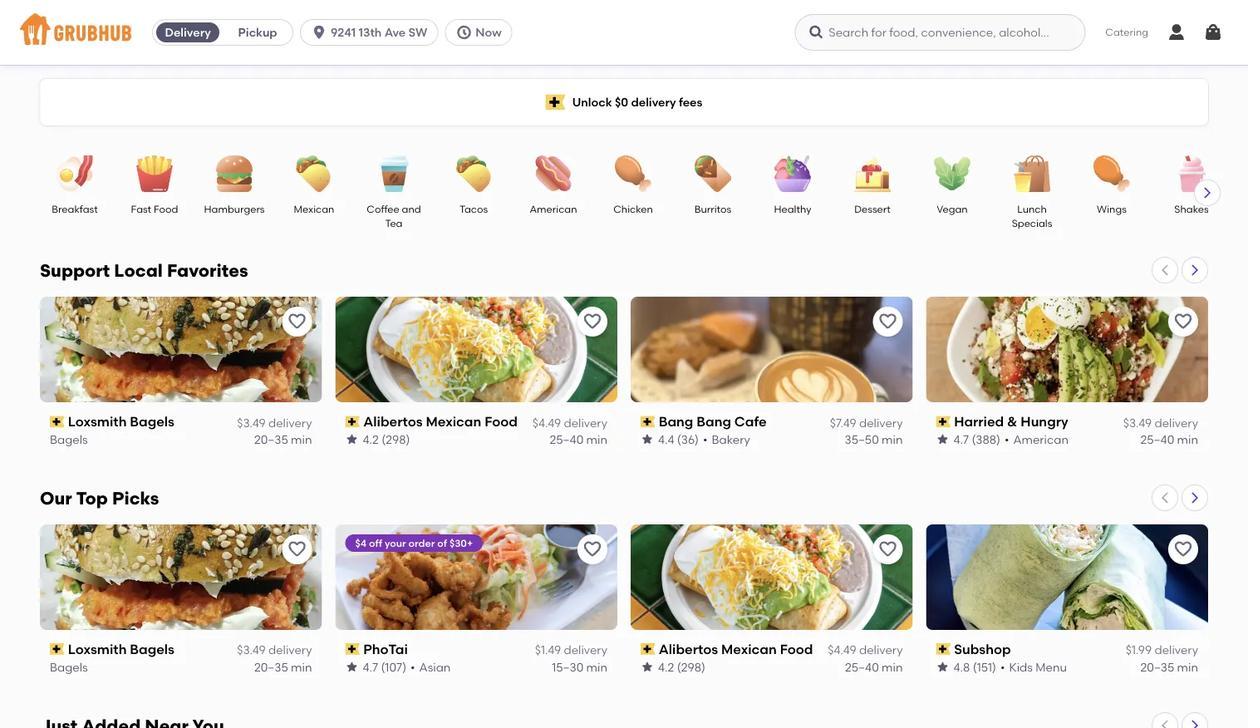 Task type: describe. For each thing, give the bounding box(es) containing it.
breakfast image
[[46, 155, 104, 192]]

american image
[[524, 155, 583, 192]]

cafe
[[735, 413, 767, 430]]

0 horizontal spatial american
[[530, 203, 577, 215]]

vegan
[[937, 203, 968, 215]]

tacos
[[460, 203, 488, 215]]

subshop
[[954, 641, 1011, 657]]

35–50 min
[[845, 432, 903, 446]]

and
[[402, 203, 421, 215]]

• for subshop
[[1001, 660, 1005, 674]]

• for harried & hungry
[[1005, 432, 1009, 446]]

photai
[[363, 641, 408, 657]]

35–50
[[845, 432, 879, 446]]

$3.49 delivery for favorites
[[237, 415, 312, 430]]

star icon image for bang bang cafe
[[641, 433, 654, 446]]

support local favorites
[[40, 260, 248, 281]]

now
[[476, 25, 502, 39]]

1 vertical spatial alibertos mexican food
[[659, 641, 813, 657]]

save this restaurant image for subshop logo
[[1174, 539, 1193, 559]]

1 vertical spatial $4.49 delivery
[[828, 643, 903, 657]]

of
[[437, 537, 447, 549]]

subscription pass image for subshop logo
[[936, 643, 951, 655]]

25–40 min for the top alibertos mexican food logo
[[550, 432, 608, 446]]

loxsmith for local
[[68, 413, 127, 430]]

healthy
[[774, 203, 812, 215]]

ave
[[385, 25, 406, 39]]

4.7 (388)
[[954, 432, 1001, 446]]

dessert
[[855, 203, 891, 215]]

hamburgers
[[204, 203, 265, 215]]

0 horizontal spatial food
[[154, 203, 178, 215]]

chicken
[[614, 203, 653, 215]]

catering
[[1106, 26, 1149, 38]]

$4 off your order of $30+
[[355, 537, 473, 549]]

unlock
[[572, 95, 612, 109]]

caret left icon image for our top picks
[[1159, 491, 1172, 504]]

main navigation navigation
[[0, 0, 1248, 65]]

$3.49 for support local favorites
[[237, 415, 266, 430]]

save this restaurant image for harried & hungry
[[1174, 312, 1193, 332]]

save this restaurant image for the bottommost alibertos mexican food logo
[[878, 539, 898, 559]]

svg image inside now 'button'
[[456, 24, 472, 41]]

(151)
[[973, 660, 997, 674]]

• bakery
[[703, 432, 750, 446]]

• asian
[[411, 660, 451, 674]]

20–35 for our top picks
[[254, 660, 288, 674]]

$3.49 delivery for picks
[[237, 643, 312, 657]]

local
[[114, 260, 163, 281]]

our top picks
[[40, 488, 159, 509]]

food for the bottommost alibertos mexican food logo
[[780, 641, 813, 657]]

subscription pass image for bang bang cafe logo
[[641, 416, 655, 427]]

• kids menu
[[1001, 660, 1067, 674]]

caret left icon image for support local favorites
[[1159, 263, 1172, 277]]

mexican for the bottommost alibertos mexican food logo
[[721, 641, 777, 657]]

$30+
[[450, 537, 473, 549]]

star icon image for harried & hungry
[[936, 433, 950, 446]]

$1.99
[[1126, 643, 1152, 657]]

hungry
[[1021, 413, 1069, 430]]

our
[[40, 488, 72, 509]]

$7.49
[[830, 415, 857, 430]]

subscription pass image
[[50, 643, 65, 655]]

burritos image
[[684, 155, 742, 192]]

2 bang from the left
[[697, 413, 731, 430]]

loxsmith bagels logo image for picks
[[40, 524, 322, 630]]

coffee
[[367, 203, 400, 215]]

25–40 min for harried & hungry logo
[[1141, 432, 1198, 446]]

4.4 (36)
[[658, 432, 699, 446]]

top
[[76, 488, 108, 509]]

alibertos for the bottommost alibertos mexican food logo
[[659, 641, 718, 657]]

4.8
[[954, 660, 970, 674]]

subscription pass image for harried & hungry logo
[[936, 416, 951, 427]]

4.2 (298) for subscription pass icon corresponding to the bottommost alibertos mexican food logo
[[658, 660, 706, 674]]

1 bang from the left
[[659, 413, 694, 430]]

0 horizontal spatial 4.2
[[363, 432, 379, 446]]

15–30
[[552, 660, 584, 674]]

20–35 min for our top picks
[[254, 660, 312, 674]]

(388)
[[972, 432, 1001, 446]]

save this restaurant image for loxsmith bagels
[[287, 539, 307, 559]]

$1.49
[[535, 643, 561, 657]]

(36)
[[677, 432, 699, 446]]

lunch
[[1017, 203, 1047, 215]]

4.2 (298) for the top alibertos mexican food logo subscription pass icon
[[363, 432, 410, 446]]

asian
[[419, 660, 451, 674]]

• for photai
[[411, 660, 415, 674]]

catering button
[[1094, 14, 1160, 51]]

• for bang bang cafe
[[703, 432, 708, 446]]

Search for food, convenience, alcohol... search field
[[795, 14, 1086, 51]]

lunch specials image
[[1003, 155, 1061, 192]]

shakes
[[1175, 203, 1209, 215]]

subscription pass image for the top alibertos mexican food logo
[[345, 416, 360, 427]]

4.7 (107)
[[363, 660, 406, 674]]

fast
[[131, 203, 151, 215]]

bang bang cafe
[[659, 413, 767, 430]]

subscription pass image for loxsmith bagels logo for favorites
[[50, 416, 65, 427]]

13th
[[359, 25, 382, 39]]

tacos image
[[445, 155, 503, 192]]

svg image inside 9241 13th ave sw button
[[311, 24, 328, 41]]

min for loxsmith bagels logo for favorites
[[291, 432, 312, 446]]

vegan image
[[923, 155, 982, 192]]

$4
[[355, 537, 367, 549]]

burritos
[[695, 203, 732, 215]]

star icon image for photai
[[345, 660, 359, 674]]

alibertos for the top alibertos mexican food logo
[[363, 413, 423, 430]]

(107)
[[381, 660, 406, 674]]

0 vertical spatial $4.49 delivery
[[533, 415, 608, 430]]



Task type: locate. For each thing, give the bounding box(es) containing it.
delivery button
[[153, 19, 223, 46]]

25–40 min
[[550, 432, 608, 446], [1141, 432, 1198, 446], [845, 660, 903, 674]]

0 vertical spatial loxsmith bagels logo image
[[40, 297, 322, 402]]

american down american image at the top
[[530, 203, 577, 215]]

9241 13th ave sw button
[[300, 19, 445, 46]]

min
[[291, 432, 312, 446], [586, 432, 608, 446], [882, 432, 903, 446], [1177, 432, 1198, 446], [291, 660, 312, 674], [586, 660, 608, 674], [882, 660, 903, 674], [1177, 660, 1198, 674]]

save this restaurant image
[[287, 312, 307, 332], [583, 312, 603, 332], [878, 312, 898, 332], [583, 539, 603, 559], [878, 539, 898, 559], [1174, 539, 1193, 559]]

0 horizontal spatial mexican
[[294, 203, 334, 215]]

3 caret left icon image from the top
[[1159, 719, 1172, 728]]

bang up 4.4 (36)
[[659, 413, 694, 430]]

1 vertical spatial save this restaurant image
[[287, 539, 307, 559]]

1 loxsmith from the top
[[68, 413, 127, 430]]

2 caret left icon image from the top
[[1159, 491, 1172, 504]]

0 vertical spatial mexican
[[294, 203, 334, 215]]

$1.49 delivery
[[535, 643, 608, 657]]

loxsmith bagels logo image for favorites
[[40, 297, 322, 402]]

grubhub plus flag logo image
[[546, 94, 566, 110]]

fast food image
[[125, 155, 184, 192]]

coffee and tea image
[[365, 155, 423, 192]]

1 horizontal spatial alibertos
[[659, 641, 718, 657]]

1 loxsmith bagels from the top
[[68, 413, 175, 430]]

shakes image
[[1163, 155, 1221, 192]]

4.2
[[363, 432, 379, 446], [658, 660, 674, 674]]

svg image
[[808, 24, 825, 41]]

1 horizontal spatial food
[[485, 413, 518, 430]]

caret right icon image
[[1201, 186, 1214, 199], [1189, 263, 1202, 277], [1189, 491, 1202, 504], [1189, 719, 1202, 728]]

kids
[[1009, 660, 1033, 674]]

loxsmith bagels logo image
[[40, 297, 322, 402], [40, 524, 322, 630]]

loxsmith bagels right subscription pass image at the bottom of the page
[[68, 641, 175, 657]]

$1.99 delivery
[[1126, 643, 1198, 657]]

min for bang bang cafe logo
[[882, 432, 903, 446]]

loxsmith bagels for local
[[68, 413, 175, 430]]

1 vertical spatial alibertos mexican food logo image
[[631, 524, 913, 630]]

0 vertical spatial 4.7
[[954, 432, 969, 446]]

favorites
[[167, 260, 248, 281]]

min for loxsmith bagels logo associated with picks
[[291, 660, 312, 674]]

save this restaurant button
[[282, 307, 312, 337], [578, 307, 608, 337], [873, 307, 903, 337], [1169, 307, 1198, 337], [282, 534, 312, 564], [578, 534, 608, 564], [873, 534, 903, 564], [1169, 534, 1198, 564]]

harried
[[954, 413, 1004, 430]]

pickup button
[[223, 19, 293, 46]]

0 horizontal spatial alibertos mexican food
[[363, 413, 518, 430]]

delivery
[[165, 25, 211, 39]]

2 horizontal spatial food
[[780, 641, 813, 657]]

subscription pass image for photai  logo on the bottom left of page
[[345, 643, 360, 655]]

• down the harried & hungry at the right
[[1005, 432, 1009, 446]]

2 vertical spatial food
[[780, 641, 813, 657]]

your
[[385, 537, 406, 549]]

0 horizontal spatial alibertos mexican food logo image
[[335, 297, 618, 402]]

4.7 left the (107)
[[363, 660, 378, 674]]

0 horizontal spatial alibertos
[[363, 413, 423, 430]]

2 horizontal spatial 25–40 min
[[1141, 432, 1198, 446]]

chicken image
[[604, 155, 662, 192]]

0 horizontal spatial save this restaurant image
[[287, 539, 307, 559]]

• american
[[1005, 432, 1069, 446]]

subscription pass image
[[50, 416, 65, 427], [345, 416, 360, 427], [641, 416, 655, 427], [936, 416, 951, 427], [345, 643, 360, 655], [641, 643, 655, 655], [936, 643, 951, 655]]

0 vertical spatial 4.2 (298)
[[363, 432, 410, 446]]

0 vertical spatial american
[[530, 203, 577, 215]]

&
[[1007, 413, 1018, 430]]

min for photai  logo on the bottom left of page
[[586, 660, 608, 674]]

0 horizontal spatial 4.2 (298)
[[363, 432, 410, 446]]

$4.49 delivery
[[533, 415, 608, 430], [828, 643, 903, 657]]

0 vertical spatial loxsmith
[[68, 413, 127, 430]]

breakfast
[[52, 203, 98, 215]]

25–40 min for the bottommost alibertos mexican food logo
[[845, 660, 903, 674]]

loxsmith bagels up picks
[[68, 413, 175, 430]]

0 horizontal spatial (298)
[[382, 432, 410, 446]]

0 vertical spatial alibertos
[[363, 413, 423, 430]]

picks
[[112, 488, 159, 509]]

star icon image
[[345, 433, 359, 446], [641, 433, 654, 446], [936, 433, 950, 446], [345, 660, 359, 674], [641, 660, 654, 674], [936, 660, 950, 674]]

0 horizontal spatial bang
[[659, 413, 694, 430]]

4.2 (298)
[[363, 432, 410, 446], [658, 660, 706, 674]]

order
[[409, 537, 435, 549]]

0 vertical spatial alibertos mexican food logo image
[[335, 297, 618, 402]]

1 horizontal spatial (298)
[[677, 660, 706, 674]]

$3.49
[[237, 415, 266, 430], [1123, 415, 1152, 430], [237, 643, 266, 657]]

1 vertical spatial caret left icon image
[[1159, 491, 1172, 504]]

1 vertical spatial 4.2
[[658, 660, 674, 674]]

sw
[[409, 25, 427, 39]]

0 vertical spatial caret left icon image
[[1159, 263, 1172, 277]]

0 vertical spatial (298)
[[382, 432, 410, 446]]

pickup
[[238, 25, 277, 39]]

1 horizontal spatial 4.7
[[954, 432, 969, 446]]

subscription pass image for the bottommost alibertos mexican food logo
[[641, 643, 655, 655]]

20–35 min for support local favorites
[[254, 432, 312, 446]]

save this restaurant image
[[1174, 312, 1193, 332], [287, 539, 307, 559]]

fees
[[679, 95, 703, 109]]

1 horizontal spatial alibertos mexican food
[[659, 641, 813, 657]]

dessert image
[[844, 155, 902, 192]]

0 vertical spatial save this restaurant image
[[1174, 312, 1193, 332]]

2 loxsmith from the top
[[68, 641, 127, 657]]

(298) for the bottommost alibertos mexican food logo
[[677, 660, 706, 674]]

4.4
[[658, 432, 674, 446]]

2 horizontal spatial 25–40
[[1141, 432, 1175, 446]]

20–35
[[254, 432, 288, 446], [254, 660, 288, 674], [1141, 660, 1175, 674]]

alibertos
[[363, 413, 423, 430], [659, 641, 718, 657]]

specials
[[1012, 217, 1053, 229]]

wings image
[[1083, 155, 1141, 192]]

harried & hungry
[[954, 413, 1069, 430]]

2 vertical spatial caret left icon image
[[1159, 719, 1172, 728]]

1 vertical spatial loxsmith bagels
[[68, 641, 175, 657]]

food for the top alibertos mexican food logo
[[485, 413, 518, 430]]

now button
[[445, 19, 519, 46]]

harried & hungry logo image
[[926, 297, 1208, 402]]

1 vertical spatial 4.7
[[363, 660, 378, 674]]

photai  logo image
[[335, 524, 618, 630]]

(298)
[[382, 432, 410, 446], [677, 660, 706, 674]]

4.7 for photai
[[363, 660, 378, 674]]

loxsmith bagels for top
[[68, 641, 175, 657]]

fast food
[[131, 203, 178, 215]]

save this restaurant image for bang bang cafe logo
[[878, 312, 898, 332]]

1 horizontal spatial $4.49
[[828, 643, 857, 657]]

$3.49 delivery
[[237, 415, 312, 430], [1123, 415, 1198, 430], [237, 643, 312, 657]]

min for harried & hungry logo
[[1177, 432, 1198, 446]]

0 vertical spatial 4.2
[[363, 432, 379, 446]]

$4.49 for the bottommost alibertos mexican food logo
[[828, 643, 857, 657]]

0 vertical spatial loxsmith bagels
[[68, 413, 175, 430]]

1 horizontal spatial save this restaurant image
[[1174, 312, 1193, 332]]

mexican image
[[285, 155, 343, 192]]

1 vertical spatial mexican
[[426, 413, 481, 430]]

1 vertical spatial alibertos
[[659, 641, 718, 657]]

$3.49 for our top picks
[[237, 643, 266, 657]]

4.8 (151)
[[954, 660, 997, 674]]

mexican
[[294, 203, 334, 215], [426, 413, 481, 430], [721, 641, 777, 657]]

healthy image
[[764, 155, 822, 192]]

bang bang cafe logo image
[[631, 297, 913, 402]]

hamburgers image
[[205, 155, 263, 192]]

25–40
[[550, 432, 584, 446], [1141, 432, 1175, 446], [845, 660, 879, 674]]

support
[[40, 260, 110, 281]]

svg image
[[1167, 22, 1187, 42], [1203, 22, 1223, 42], [311, 24, 328, 41], [456, 24, 472, 41]]

9241 13th ave sw
[[331, 25, 427, 39]]

american
[[530, 203, 577, 215], [1014, 432, 1069, 446]]

$4.49
[[533, 415, 561, 430], [828, 643, 857, 657]]

mexican for the top alibertos mexican food logo
[[426, 413, 481, 430]]

loxsmith bagels
[[68, 413, 175, 430], [68, 641, 175, 657]]

• right the (107)
[[411, 660, 415, 674]]

0 horizontal spatial $4.49
[[533, 415, 561, 430]]

4.7 left (388)
[[954, 432, 969, 446]]

min for subshop logo
[[1177, 660, 1198, 674]]

0 vertical spatial alibertos mexican food
[[363, 413, 518, 430]]

1 horizontal spatial american
[[1014, 432, 1069, 446]]

0 vertical spatial $4.49
[[533, 415, 561, 430]]

0 horizontal spatial 25–40 min
[[550, 432, 608, 446]]

american down "hungry"
[[1014, 432, 1069, 446]]

•
[[703, 432, 708, 446], [1005, 432, 1009, 446], [411, 660, 415, 674], [1001, 660, 1005, 674]]

1 vertical spatial american
[[1014, 432, 1069, 446]]

lunch specials
[[1012, 203, 1053, 229]]

• right (151)
[[1001, 660, 1005, 674]]

off
[[369, 537, 382, 549]]

1 horizontal spatial mexican
[[426, 413, 481, 430]]

1 vertical spatial loxsmith
[[68, 641, 127, 657]]

$0
[[615, 95, 628, 109]]

alibertos mexican food logo image
[[335, 297, 618, 402], [631, 524, 913, 630]]

1 horizontal spatial bang
[[697, 413, 731, 430]]

(298) for the top alibertos mexican food logo
[[382, 432, 410, 446]]

1 loxsmith bagels logo image from the top
[[40, 297, 322, 402]]

4.7 for harried & hungry
[[954, 432, 969, 446]]

unlock $0 delivery fees
[[572, 95, 703, 109]]

star icon image for subshop
[[936, 660, 950, 674]]

1 horizontal spatial 25–40
[[845, 660, 879, 674]]

1 caret left icon image from the top
[[1159, 263, 1172, 277]]

• right (36) at bottom right
[[703, 432, 708, 446]]

save this restaurant image for the top alibertos mexican food logo
[[583, 312, 603, 332]]

loxsmith right subscription pass image at the bottom of the page
[[68, 641, 127, 657]]

1 horizontal spatial 25–40 min
[[845, 660, 903, 674]]

0 horizontal spatial 4.7
[[363, 660, 378, 674]]

bang up the • bakery
[[697, 413, 731, 430]]

bang
[[659, 413, 694, 430], [697, 413, 731, 430]]

1 horizontal spatial alibertos mexican food logo image
[[631, 524, 913, 630]]

20–35 for support local favorites
[[254, 432, 288, 446]]

save this restaurant image for loxsmith bagels logo for favorites
[[287, 312, 307, 332]]

1 vertical spatial $4.49
[[828, 643, 857, 657]]

1 horizontal spatial 4.2
[[658, 660, 674, 674]]

$7.49 delivery
[[830, 415, 903, 430]]

0 vertical spatial food
[[154, 203, 178, 215]]

alibertos mexican food
[[363, 413, 518, 430], [659, 641, 813, 657]]

$4.49 for the top alibertos mexican food logo
[[533, 415, 561, 430]]

2 vertical spatial mexican
[[721, 641, 777, 657]]

1 vertical spatial 4.2 (298)
[[658, 660, 706, 674]]

bakery
[[712, 432, 750, 446]]

2 horizontal spatial mexican
[[721, 641, 777, 657]]

subshop logo image
[[926, 524, 1208, 630]]

2 loxsmith bagels logo image from the top
[[40, 524, 322, 630]]

tea
[[385, 217, 403, 229]]

1 vertical spatial food
[[485, 413, 518, 430]]

loxsmith
[[68, 413, 127, 430], [68, 641, 127, 657]]

menu
[[1036, 660, 1067, 674]]

0 horizontal spatial $4.49 delivery
[[533, 415, 608, 430]]

2 loxsmith bagels from the top
[[68, 641, 175, 657]]

loxsmith for top
[[68, 641, 127, 657]]

9241
[[331, 25, 356, 39]]

caret left icon image
[[1159, 263, 1172, 277], [1159, 491, 1172, 504], [1159, 719, 1172, 728]]

1 horizontal spatial 4.2 (298)
[[658, 660, 706, 674]]

0 horizontal spatial 25–40
[[550, 432, 584, 446]]

loxsmith up our top picks at the bottom left of page
[[68, 413, 127, 430]]

coffee and tea
[[367, 203, 421, 229]]

20–35 min
[[254, 432, 312, 446], [254, 660, 312, 674], [1141, 660, 1198, 674]]

15–30 min
[[552, 660, 608, 674]]

1 horizontal spatial $4.49 delivery
[[828, 643, 903, 657]]

1 vertical spatial (298)
[[677, 660, 706, 674]]

wings
[[1097, 203, 1127, 215]]

1 vertical spatial loxsmith bagels logo image
[[40, 524, 322, 630]]



Task type: vqa. For each thing, say whether or not it's contained in the screenshot.
Shakes image in the top right of the page
yes



